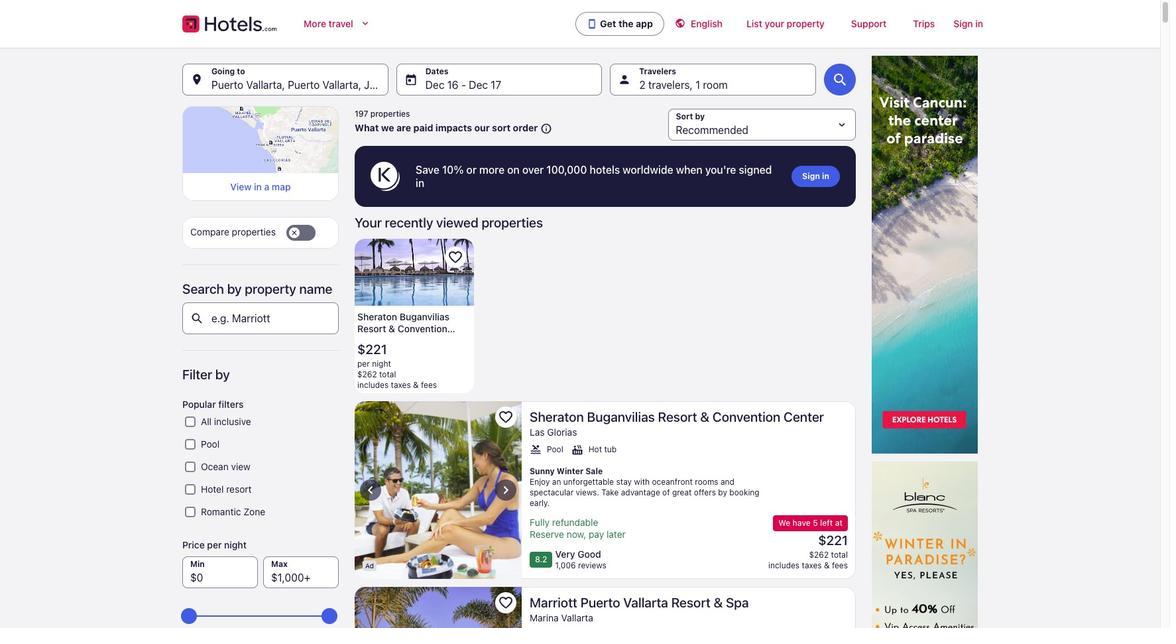Task type: vqa. For each thing, say whether or not it's contained in the screenshot.
10%
yes



Task type: describe. For each thing, give the bounding box(es) containing it.
inclusive
[[214, 416, 251, 427]]

we
[[381, 122, 394, 133]]

taxes inside we have 5 left at $221 $262 total includes taxes & fees
[[802, 561, 822, 571]]

0 horizontal spatial pool
[[201, 438, 220, 450]]

we
[[779, 518, 791, 528]]

dec 16 - dec 17
[[426, 79, 501, 91]]

properties for 197 properties
[[371, 109, 410, 119]]

$1,000 and above, Maximum, Price per night range field
[[190, 602, 331, 628]]

view
[[231, 461, 251, 472]]

buganvilias for sheraton buganvilias resort & convention center las glorias
[[587, 409, 655, 425]]

take
[[602, 488, 619, 498]]

at
[[835, 518, 843, 528]]

total inside the $221 per night $262 total includes taxes & fees
[[379, 370, 396, 380]]

sort
[[492, 122, 511, 133]]

what
[[355, 122, 379, 133]]

per for price
[[207, 539, 222, 551]]

1 dec from the left
[[426, 79, 445, 91]]

filter
[[182, 367, 212, 382]]

0 vertical spatial vallarta
[[624, 595, 669, 610]]

$1,000 and above, Maximum, Price per night text field
[[263, 557, 339, 588]]

marriott
[[530, 595, 578, 610]]

download the app button image
[[587, 19, 598, 29]]

Save Sheraton Buganvilias Resort & Convention Center to a trip checkbox
[[445, 247, 466, 268]]

2 travelers, 1 room button
[[610, 64, 816, 96]]

english button
[[665, 11, 733, 37]]

app
[[636, 18, 653, 29]]

have
[[793, 518, 811, 528]]

2 outdoor pools, pool umbrellas, sun loungers image
[[355, 239, 474, 306]]

of
[[663, 488, 670, 498]]

total inside we have 5 left at $221 $262 total includes taxes & fees
[[831, 550, 848, 560]]

map
[[272, 181, 291, 192]]

reviews
[[578, 561, 607, 571]]

1
[[696, 79, 700, 91]]

properties for compare properties
[[232, 226, 276, 238]]

hot tub
[[589, 445, 617, 454]]

10%
[[442, 164, 464, 176]]

0 horizontal spatial vallarta
[[561, 612, 594, 624]]

197
[[355, 109, 368, 119]]

compare properties
[[190, 226, 276, 238]]

very good 1,006 reviews
[[555, 549, 607, 571]]

viewed
[[436, 215, 479, 230]]

filter by
[[182, 367, 230, 382]]

more travel
[[304, 18, 353, 29]]

sign in button
[[949, 11, 989, 37]]

signed
[[739, 164, 772, 176]]

save 10% or more on over 100,000 hotels worldwide when you're signed in
[[416, 164, 772, 189]]

center for sheraton buganvilias resort & convention center las glorias
[[784, 409, 824, 425]]

& inside sheraton buganvilias resort & convention center
[[389, 323, 395, 334]]

1 horizontal spatial puerto
[[288, 79, 320, 91]]

travelers,
[[649, 79, 693, 91]]

& inside the $221 per night $262 total includes taxes & fees
[[413, 380, 419, 390]]

fees inside the $221 per night $262 total includes taxes & fees
[[421, 380, 437, 390]]

what we are paid impacts our sort order
[[355, 122, 538, 133]]

trips link
[[900, 11, 949, 37]]

spectacular
[[530, 488, 574, 498]]

you're
[[706, 164, 736, 176]]

enjoy
[[530, 477, 550, 487]]

center for sheraton buganvilias resort & convention center
[[357, 335, 387, 346]]

1 horizontal spatial pool
[[547, 445, 564, 454]]

pay
[[589, 529, 604, 540]]

all inclusive
[[201, 416, 251, 427]]

buganvilias for sheraton buganvilias resort & convention center
[[400, 311, 450, 322]]

sheraton buganvilias resort & convention center
[[357, 311, 450, 346]]

price
[[182, 539, 205, 551]]

view in a map
[[230, 181, 291, 192]]

puerto inside marriott puerto vallarta resort & spa marina vallarta
[[581, 595, 621, 610]]

property for your
[[787, 18, 825, 29]]

travel
[[329, 18, 353, 29]]

trips
[[914, 18, 935, 29]]

more
[[479, 164, 505, 176]]

1 vallarta, from the left
[[246, 79, 285, 91]]

all
[[201, 416, 212, 427]]

16
[[447, 79, 459, 91]]

sign in for sign in dropdown button
[[954, 18, 984, 29]]

are
[[397, 122, 411, 133]]

mexico
[[403, 79, 437, 91]]

$0, Minimum, Price per night text field
[[182, 557, 258, 588]]

hotels
[[590, 164, 620, 176]]

sign in for sign in link
[[803, 171, 830, 181]]

per for $221
[[357, 359, 370, 369]]

resort inside marriott puerto vallarta resort & spa marina vallarta
[[672, 595, 711, 610]]

later
[[607, 529, 626, 540]]

your recently viewed properties
[[355, 215, 543, 230]]

hotel resort
[[201, 484, 252, 495]]

more
[[304, 18, 326, 29]]

includes inside we have 5 left at $221 $262 total includes taxes & fees
[[769, 561, 800, 571]]

property for by
[[245, 281, 296, 297]]

5
[[813, 518, 818, 528]]

view in a map button
[[190, 181, 331, 193]]

$221 per night $262 total includes taxes & fees
[[357, 342, 437, 390]]

small image inside what we are paid impacts our sort order link
[[538, 123, 553, 135]]

ad
[[365, 562, 374, 570]]

Save Sheraton Buganvilias Resort & Convention Center to a trip checkbox
[[495, 407, 517, 428]]

ocean
[[201, 461, 229, 472]]

now,
[[567, 529, 586, 540]]

hotel
[[201, 484, 224, 495]]

hotels logo image
[[182, 13, 277, 34]]

or
[[467, 164, 477, 176]]

refundable
[[552, 517, 598, 528]]

with
[[634, 477, 650, 487]]

list your property link
[[733, 11, 838, 37]]

english
[[691, 18, 723, 29]]

by inside sunny winter sale enjoy an unforgettable stay with oceanfront rooms and spectacular views. take advantage of great offers by booking early.
[[718, 488, 728, 498]]

booking
[[730, 488, 760, 498]]

sale
[[586, 466, 603, 476]]

pool image
[[355, 401, 522, 579]]

1,006
[[555, 561, 576, 571]]

paid
[[414, 122, 433, 133]]

filters
[[218, 399, 244, 410]]

price per night
[[182, 539, 247, 551]]

property amenity image
[[355, 587, 522, 628]]

romantic
[[201, 506, 241, 517]]

resort for sheraton buganvilias resort & convention center las glorias
[[658, 409, 697, 425]]

0 horizontal spatial puerto
[[212, 79, 244, 91]]

in for sign in dropdown button
[[976, 18, 984, 29]]



Task type: locate. For each thing, give the bounding box(es) containing it.
convention for sheraton buganvilias resort & convention center
[[398, 323, 448, 334]]

0 horizontal spatial convention
[[398, 323, 448, 334]]

0 vertical spatial sheraton
[[357, 311, 397, 322]]

1 horizontal spatial buganvilias
[[587, 409, 655, 425]]

1 horizontal spatial sign in
[[954, 18, 984, 29]]

over
[[522, 164, 544, 176]]

0 vertical spatial night
[[372, 359, 391, 369]]

popular
[[182, 399, 216, 410]]

reserve
[[530, 529, 564, 540]]

0 vertical spatial per
[[357, 359, 370, 369]]

in for view in a map button
[[254, 181, 262, 192]]

vallarta, up 197
[[323, 79, 361, 91]]

puerto vallarta, puerto vallarta, jalisco, mexico
[[212, 79, 437, 91]]

resort up oceanfront on the right of the page
[[658, 409, 697, 425]]

1 horizontal spatial small image
[[675, 18, 686, 29]]

sign inside dropdown button
[[954, 18, 973, 29]]

197 properties
[[355, 109, 410, 119]]

0 horizontal spatial sign
[[803, 171, 820, 181]]

property
[[787, 18, 825, 29], [245, 281, 296, 297]]

great
[[672, 488, 692, 498]]

by down and
[[718, 488, 728, 498]]

0 vertical spatial convention
[[398, 323, 448, 334]]

sign right trips at the top
[[954, 18, 973, 29]]

$262 inside the $221 per night $262 total includes taxes & fees
[[357, 370, 377, 380]]

hot
[[589, 445, 602, 454]]

0 horizontal spatial taxes
[[391, 380, 411, 390]]

2 vertical spatial resort
[[672, 595, 711, 610]]

sheraton up the $221 per night $262 total includes taxes & fees
[[357, 311, 397, 322]]

& up rooms
[[701, 409, 710, 425]]

1 vertical spatial sheraton
[[530, 409, 584, 425]]

1 horizontal spatial fees
[[832, 561, 848, 571]]

0 horizontal spatial fees
[[421, 380, 437, 390]]

rooms
[[695, 477, 719, 487]]

property right your
[[787, 18, 825, 29]]

night
[[372, 359, 391, 369], [224, 539, 247, 551]]

includes inside the $221 per night $262 total includes taxes & fees
[[357, 380, 389, 390]]

0 horizontal spatial sign in
[[803, 171, 830, 181]]

and
[[721, 477, 735, 487]]

night for price
[[224, 539, 247, 551]]

$221
[[357, 342, 387, 357], [819, 533, 848, 548]]

& up the $221 per night $262 total includes taxes & fees
[[389, 323, 395, 334]]

advantage
[[621, 488, 660, 498]]

1 vertical spatial sign in
[[803, 171, 830, 181]]

fully refundable reserve now, pay later
[[530, 517, 626, 540]]

0 vertical spatial small image
[[675, 18, 686, 29]]

1 vertical spatial fees
[[832, 561, 848, 571]]

1 horizontal spatial night
[[372, 359, 391, 369]]

1 vertical spatial small image
[[530, 444, 542, 456]]

0 vertical spatial center
[[357, 335, 387, 346]]

order
[[513, 122, 538, 133]]

show previous image for sheraton buganvilias resort & convention center image
[[363, 482, 379, 498]]

show next image for sheraton buganvilias resort & convention center image
[[498, 482, 514, 498]]

very
[[555, 549, 575, 560]]

$0, Minimum, Price per night range field
[[190, 602, 331, 628]]

sign in inside dropdown button
[[954, 18, 984, 29]]

small image up over
[[538, 123, 553, 135]]

1 vertical spatial taxes
[[802, 561, 822, 571]]

room
[[703, 79, 728, 91]]

total down sheraton buganvilias resort & convention center
[[379, 370, 396, 380]]

night for $221
[[372, 359, 391, 369]]

total down at
[[831, 550, 848, 560]]

marriott puerto vallarta resort & spa marina vallarta
[[530, 595, 749, 624]]

fully
[[530, 517, 550, 528]]

0 horizontal spatial property
[[245, 281, 296, 297]]

0 vertical spatial includes
[[357, 380, 389, 390]]

per down sheraton buganvilias resort & convention center
[[357, 359, 370, 369]]

dec 16 - dec 17 button
[[396, 64, 602, 96]]

in inside button
[[254, 181, 262, 192]]

fees
[[421, 380, 437, 390], [832, 561, 848, 571]]

$262
[[357, 370, 377, 380], [810, 550, 829, 560]]

impacts
[[436, 122, 472, 133]]

1 vertical spatial property
[[245, 281, 296, 297]]

sign in right signed
[[803, 171, 830, 181]]

2 dec from the left
[[469, 79, 488, 91]]

1 vertical spatial center
[[784, 409, 824, 425]]

in inside dropdown button
[[976, 18, 984, 29]]

by right search at the top left of page
[[227, 281, 242, 297]]

1 horizontal spatial vallarta
[[624, 595, 669, 610]]

fees inside we have 5 left at $221 $262 total includes taxes & fees
[[832, 561, 848, 571]]

1 horizontal spatial per
[[357, 359, 370, 369]]

0 horizontal spatial dec
[[426, 79, 445, 91]]

in for sign in link
[[822, 171, 830, 181]]

convention inside the sheraton buganvilias resort & convention center las glorias
[[713, 409, 781, 425]]

0 vertical spatial resort
[[357, 323, 386, 334]]

popular filters
[[182, 399, 244, 410]]

2 horizontal spatial puerto
[[581, 595, 621, 610]]

our
[[475, 122, 490, 133]]

left
[[820, 518, 833, 528]]

2 travelers, 1 room
[[640, 79, 728, 91]]

includes
[[357, 380, 389, 390], [769, 561, 800, 571]]

$262 down sheraton buganvilias resort & convention center
[[357, 370, 377, 380]]

center inside the sheraton buganvilias resort & convention center las glorias
[[784, 409, 824, 425]]

sign for sign in dropdown button
[[954, 18, 973, 29]]

1 vertical spatial per
[[207, 539, 222, 551]]

pool down all
[[201, 438, 220, 450]]

taxes down 5
[[802, 561, 822, 571]]

we have 5 left at $221 $262 total includes taxes & fees
[[769, 518, 848, 571]]

sunny
[[530, 466, 555, 476]]

buganvilias down 2 outdoor pools, pool umbrellas, sun loungers image
[[400, 311, 450, 322]]

buganvilias inside sheraton buganvilias resort & convention center
[[400, 311, 450, 322]]

resort inside sheraton buganvilias resort & convention center
[[357, 323, 386, 334]]

when
[[676, 164, 703, 176]]

properties right compare
[[232, 226, 276, 238]]

sign for sign in link
[[803, 171, 820, 181]]

1 vertical spatial vallarta
[[561, 612, 594, 624]]

night down sheraton buganvilias resort & convention center
[[372, 359, 391, 369]]

&
[[389, 323, 395, 334], [413, 380, 419, 390], [701, 409, 710, 425], [824, 561, 830, 571], [714, 595, 723, 610]]

sign right signed
[[803, 171, 820, 181]]

small image left the hot
[[571, 444, 583, 456]]

0 vertical spatial sign in
[[954, 18, 984, 29]]

dec left 16
[[426, 79, 445, 91]]

17
[[491, 79, 501, 91]]

1 vertical spatial by
[[215, 367, 230, 382]]

1 horizontal spatial sheraton
[[530, 409, 584, 425]]

0 horizontal spatial night
[[224, 539, 247, 551]]

jalisco,
[[364, 79, 400, 91]]

& left spa
[[714, 595, 723, 610]]

the
[[619, 18, 634, 29]]

small image
[[675, 18, 686, 29], [571, 444, 583, 456]]

1 horizontal spatial $221
[[819, 533, 848, 548]]

name
[[299, 281, 333, 297]]

0 horizontal spatial buganvilias
[[400, 311, 450, 322]]

your
[[355, 215, 382, 230]]

1 horizontal spatial taxes
[[802, 561, 822, 571]]

0 horizontal spatial per
[[207, 539, 222, 551]]

resort left spa
[[672, 595, 711, 610]]

night up $0, minimum, price per night text field
[[224, 539, 247, 551]]

$262 inside we have 5 left at $221 $262 total includes taxes & fees
[[810, 550, 829, 560]]

0 horizontal spatial properties
[[232, 226, 276, 238]]

in inside save 10% or more on over 100,000 hotels worldwide when you're signed in
[[416, 177, 425, 189]]

sheraton inside the sheraton buganvilias resort & convention center las glorias
[[530, 409, 584, 425]]

sunny winter sale enjoy an unforgettable stay with oceanfront rooms and spectacular views. take advantage of great offers by booking early.
[[530, 466, 760, 508]]

1 vertical spatial $221
[[819, 533, 848, 548]]

includes down sheraton buganvilias resort & convention center
[[357, 380, 389, 390]]

by right filter
[[215, 367, 230, 382]]

buganvilias inside the sheraton buganvilias resort & convention center las glorias
[[587, 409, 655, 425]]

small image
[[538, 123, 553, 135], [530, 444, 542, 456]]

sheraton inside sheraton buganvilias resort & convention center
[[357, 311, 397, 322]]

small image inside english button
[[675, 18, 686, 29]]

dec right the -
[[469, 79, 488, 91]]

vallarta, up static map image
[[246, 79, 285, 91]]

0 vertical spatial property
[[787, 18, 825, 29]]

what we are paid impacts our sort order link
[[355, 122, 553, 135]]

support link
[[838, 11, 900, 37]]

center
[[357, 335, 387, 346], [784, 409, 824, 425]]

2 horizontal spatial properties
[[482, 215, 543, 230]]

views.
[[576, 488, 599, 498]]

by
[[227, 281, 242, 297], [215, 367, 230, 382], [718, 488, 728, 498]]

1 vertical spatial night
[[224, 539, 247, 551]]

0 horizontal spatial $221
[[357, 342, 387, 357]]

your
[[765, 18, 785, 29]]

2
[[640, 79, 646, 91]]

0 horizontal spatial sheraton
[[357, 311, 397, 322]]

& inside we have 5 left at $221 $262 total includes taxes & fees
[[824, 561, 830, 571]]

spa
[[726, 595, 749, 610]]

& inside the sheraton buganvilias resort & convention center las glorias
[[701, 409, 710, 425]]

resort inside the sheraton buganvilias resort & convention center las glorias
[[658, 409, 697, 425]]

1 vertical spatial sign
[[803, 171, 820, 181]]

support
[[852, 18, 887, 29]]

0 horizontal spatial includes
[[357, 380, 389, 390]]

1 vertical spatial total
[[831, 550, 848, 560]]

0 vertical spatial $262
[[357, 370, 377, 380]]

small image for english
[[675, 18, 686, 29]]

taxes down sheraton buganvilias resort & convention center
[[391, 380, 411, 390]]

1 horizontal spatial properties
[[371, 109, 410, 119]]

taxes inside the $221 per night $262 total includes taxes & fees
[[391, 380, 411, 390]]

sheraton for sheraton buganvilias resort & convention center las glorias
[[530, 409, 584, 425]]

small image left the english
[[675, 18, 686, 29]]

offers
[[694, 488, 716, 498]]

list
[[747, 18, 763, 29]]

static map image image
[[182, 106, 339, 173]]

night inside the $221 per night $262 total includes taxes & fees
[[372, 359, 391, 369]]

search by property name
[[182, 281, 333, 297]]

0 horizontal spatial center
[[357, 335, 387, 346]]

resort
[[357, 323, 386, 334], [658, 409, 697, 425], [672, 595, 711, 610]]

search
[[182, 281, 224, 297]]

fees down at
[[832, 561, 848, 571]]

0 vertical spatial by
[[227, 281, 242, 297]]

sheraton for sheraton buganvilias resort & convention center
[[357, 311, 397, 322]]

by for filter
[[215, 367, 230, 382]]

worldwide
[[623, 164, 674, 176]]

small image for hot tub
[[571, 444, 583, 456]]

good
[[578, 549, 601, 560]]

convention for sheraton buganvilias resort & convention center las glorias
[[713, 409, 781, 425]]

per
[[357, 359, 370, 369], [207, 539, 222, 551]]

1 horizontal spatial center
[[784, 409, 824, 425]]

glorias
[[547, 427, 577, 438]]

puerto down reviews
[[581, 595, 621, 610]]

properties up we
[[371, 109, 410, 119]]

buganvilias up the tub
[[587, 409, 655, 425]]

2 vertical spatial by
[[718, 488, 728, 498]]

per inside the $221 per night $262 total includes taxes & fees
[[357, 359, 370, 369]]

2 vallarta, from the left
[[323, 79, 361, 91]]

more travel button
[[293, 11, 381, 37]]

sign in right trips at the top
[[954, 18, 984, 29]]

1 vertical spatial small image
[[571, 444, 583, 456]]

$262 down 5
[[810, 550, 829, 560]]

1 horizontal spatial includes
[[769, 561, 800, 571]]

0 vertical spatial sign
[[954, 18, 973, 29]]

1 vertical spatial buganvilias
[[587, 409, 655, 425]]

0 horizontal spatial vallarta,
[[246, 79, 285, 91]]

includes down 'we'
[[769, 561, 800, 571]]

resort for sheraton buganvilias resort & convention center
[[357, 323, 386, 334]]

1 vertical spatial includes
[[769, 561, 800, 571]]

0 horizontal spatial small image
[[571, 444, 583, 456]]

1 horizontal spatial total
[[831, 550, 848, 560]]

fees down sheraton buganvilias resort & convention center
[[421, 380, 437, 390]]

$221 inside we have 5 left at $221 $262 total includes taxes & fees
[[819, 533, 848, 548]]

a
[[264, 181, 269, 192]]

convention inside sheraton buganvilias resort & convention center
[[398, 323, 448, 334]]

1 horizontal spatial convention
[[713, 409, 781, 425]]

0 vertical spatial taxes
[[391, 380, 411, 390]]

1 vertical spatial $262
[[810, 550, 829, 560]]

small image down the las
[[530, 444, 542, 456]]

recently
[[385, 215, 433, 230]]

1 horizontal spatial dec
[[469, 79, 488, 91]]

on
[[507, 164, 520, 176]]

puerto down the hotels logo on the top left of page
[[212, 79, 244, 91]]

properties down on
[[482, 215, 543, 230]]

& down left
[[824, 561, 830, 571]]

Save Marriott Puerto Vallarta Resort & Spa to a trip checkbox
[[495, 592, 517, 614]]

get the app link
[[576, 12, 665, 36]]

resort up the $221 per night $262 total includes taxes & fees
[[357, 323, 386, 334]]

resort
[[226, 484, 252, 495]]

properties
[[371, 109, 410, 119], [482, 215, 543, 230], [232, 226, 276, 238]]

pool down glorias
[[547, 445, 564, 454]]

search image
[[832, 72, 848, 88]]

unforgettable
[[564, 477, 614, 487]]

get
[[600, 18, 616, 29]]

8.2
[[535, 555, 547, 565]]

center inside sheraton buganvilias resort & convention center
[[357, 335, 387, 346]]

winter
[[557, 466, 584, 476]]

las
[[530, 427, 545, 438]]

by for search
[[227, 281, 242, 297]]

per right price
[[207, 539, 222, 551]]

1 horizontal spatial vallarta,
[[323, 79, 361, 91]]

sheraton up glorias
[[530, 409, 584, 425]]

1 vertical spatial convention
[[713, 409, 781, 425]]

& inside marriott puerto vallarta resort & spa marina vallarta
[[714, 595, 723, 610]]

0 horizontal spatial $262
[[357, 370, 377, 380]]

property left name at top left
[[245, 281, 296, 297]]

get the app
[[600, 18, 653, 29]]

1 vertical spatial resort
[[658, 409, 697, 425]]

& down sheraton buganvilias resort & convention center
[[413, 380, 419, 390]]

0 vertical spatial buganvilias
[[400, 311, 450, 322]]

0 vertical spatial small image
[[538, 123, 553, 135]]

1 horizontal spatial sign
[[954, 18, 973, 29]]

0 vertical spatial total
[[379, 370, 396, 380]]

0 vertical spatial fees
[[421, 380, 437, 390]]

puerto vallarta, puerto vallarta, jalisco, mexico button
[[182, 64, 437, 96]]

$221 inside the $221 per night $262 total includes taxes & fees
[[357, 342, 387, 357]]

tub
[[604, 445, 617, 454]]

1 horizontal spatial $262
[[810, 550, 829, 560]]

0 vertical spatial $221
[[357, 342, 387, 357]]

dec
[[426, 79, 445, 91], [469, 79, 488, 91]]

1 horizontal spatial property
[[787, 18, 825, 29]]

0 horizontal spatial total
[[379, 370, 396, 380]]

puerto down more
[[288, 79, 320, 91]]



